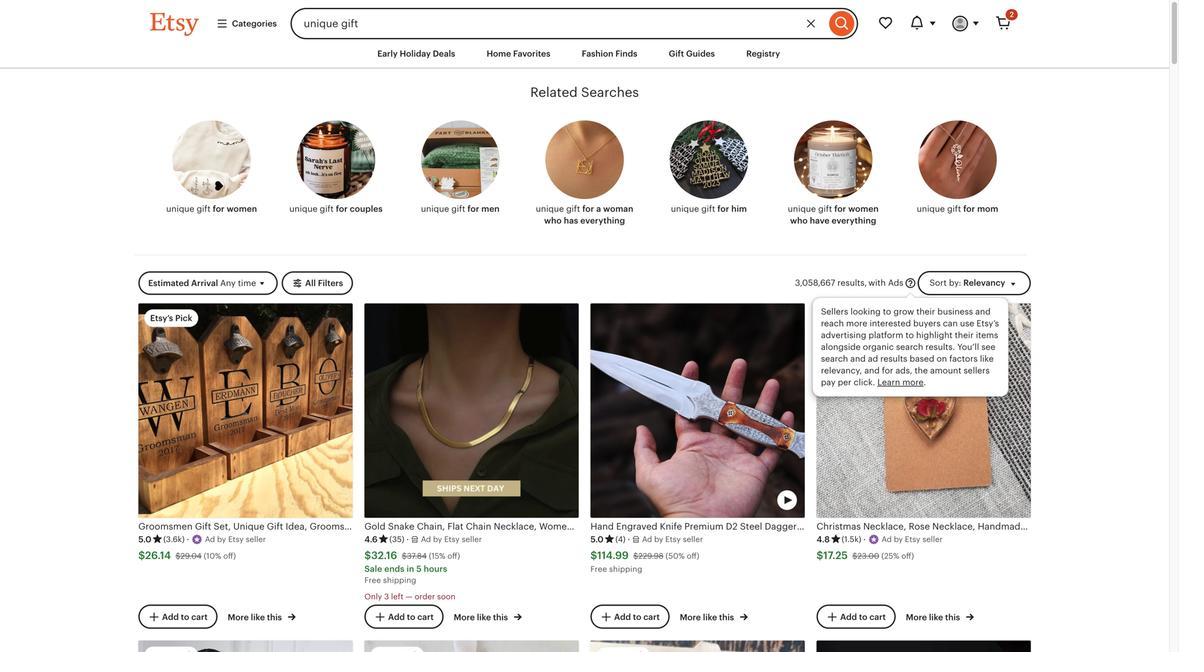 Task type: vqa. For each thing, say whether or not it's contained in the screenshot.
(12,541)
no



Task type: locate. For each thing, give the bounding box(es) containing it.
· right the "(1.5k)"
[[864, 535, 867, 545]]

y up "229.98"
[[659, 535, 664, 544]]

4 add to cart button from the left
[[817, 605, 896, 629]]

add to cart for 32.16
[[388, 612, 434, 622]]

3 seller from the left
[[683, 535, 704, 544]]

a up "229.98"
[[642, 535, 648, 544]]

2 more from the left
[[454, 612, 475, 622]]

$ 32.16 $ 37.84 (15% off) sale ends in 5 hours free shipping
[[365, 550, 460, 585]]

learn
[[878, 378, 901, 387]]

$ inside $ 26.14 $ 29.04 (10% off)
[[176, 552, 181, 560]]

4 gift from the left
[[567, 204, 581, 214]]

early holiday deals
[[378, 49, 456, 59]]

etsy for 114.99
[[666, 535, 681, 544]]

more like this for 17.25
[[907, 612, 963, 622]]

1 add to cart from the left
[[162, 612, 208, 622]]

1 add from the left
[[162, 612, 179, 622]]

fashion finds link
[[572, 42, 648, 66]]

4 d from the left
[[887, 535, 892, 544]]

off) right (10%
[[223, 552, 236, 560]]

like up drink wine read books be happy vintage spoon bookmark, girlfriend gift, christmas gift, stocking stuffer, wine gift, gift for mom image
[[704, 612, 718, 622]]

a d b y etsy seller for 32.16
[[421, 535, 482, 544]]

· for 26.14
[[187, 535, 189, 545]]

0 horizontal spatial unique gift
[[536, 204, 583, 214]]

(1.5k)
[[842, 535, 862, 544]]

this up married ornament, wedding gift, wedding date ornament, calendar, anniversary gift, our first christmas, newlywed gift, engagement gift image
[[493, 612, 508, 622]]

unique gift up has
[[536, 204, 583, 214]]

$ up in
[[402, 552, 407, 560]]

0 vertical spatial search
[[897, 342, 924, 352]]

add to cart button down $ 26.14 $ 29.04 (10% off)
[[138, 605, 218, 629]]

woman
[[604, 204, 634, 214]]

(50%
[[666, 552, 685, 560]]

0 horizontal spatial their
[[917, 307, 936, 317]]

this
[[267, 612, 282, 622], [493, 612, 508, 622], [720, 612, 735, 622], [946, 612, 961, 622]]

add to cart down $ 114.99 $ 229.98 (50% off) free shipping
[[615, 612, 660, 622]]

2 d from the left
[[426, 535, 431, 544]]

3 this from the left
[[720, 612, 735, 622]]

gift for for mom
[[948, 204, 962, 214]]

this for 26.14
[[267, 612, 282, 622]]

search down alongside
[[822, 354, 849, 364]]

add to cart for 114.99
[[615, 612, 660, 622]]

looking
[[851, 307, 881, 317]]

2 this from the left
[[493, 612, 508, 622]]

seller for 32.16
[[462, 535, 482, 544]]

menu bar containing early holiday deals
[[127, 39, 1043, 69]]

1 everything from the left
[[581, 216, 626, 226]]

seller for 114.99
[[683, 535, 704, 544]]

1 horizontal spatial their
[[956, 330, 974, 340]]

more like this link up married ornament, wedding gift, wedding date ornament, calendar, anniversary gift, our first christmas, newlywed gift, engagement gift image
[[454, 610, 522, 623]]

add to cart button down $ 114.99 $ 229.98 (50% off) free shipping
[[591, 605, 670, 629]]

1 cart from the left
[[191, 612, 208, 622]]

0 vertical spatial free
[[591, 565, 607, 573]]

$ inside the $ 17.25 $ 23.00 (25% off)
[[853, 552, 858, 560]]

off) inside $ 32.16 $ 37.84 (15% off) sale ends in 5 hours free shipping
[[448, 552, 460, 560]]

off) right (25%
[[902, 552, 915, 560]]

like up scuba diving deep sea exploration night light , customizable epoxy wood light, free diving, home decor unique gift, christmas gift image
[[930, 612, 944, 622]]

1 gift from the left
[[197, 204, 211, 214]]

more up drink wine read books be happy vintage spoon bookmark, girlfriend gift, christmas gift, stocking stuffer, wine gift, gift for mom image
[[680, 612, 701, 622]]

$ right 114.99
[[634, 552, 639, 560]]

a up '37.84'
[[421, 535, 427, 544]]

etsy's
[[150, 313, 173, 323], [977, 319, 1000, 329]]

17.25
[[824, 550, 848, 562]]

etsy for 32.16
[[444, 535, 460, 544]]

1 horizontal spatial who
[[791, 216, 808, 226]]

ends
[[385, 564, 405, 574]]

4 more like this link from the left
[[907, 610, 975, 623]]

4 more from the left
[[907, 612, 928, 622]]

everything inside for a woman who has everything
[[581, 216, 626, 226]]

to down 29.04 on the left bottom of page
[[181, 612, 189, 622]]

cart down the order
[[418, 612, 434, 622]]

gift for for him
[[702, 204, 716, 214]]

to down $ 114.99 $ 229.98 (50% off) free shipping
[[633, 612, 642, 622]]

a
[[597, 204, 602, 214], [205, 535, 210, 544], [421, 535, 427, 544], [642, 535, 648, 544], [882, 535, 888, 544]]

gift for for men
[[452, 204, 466, 214]]

a for 17.25
[[882, 535, 888, 544]]

etsy's up items on the right of the page
[[977, 319, 1000, 329]]

d for 114.99
[[648, 535, 653, 544]]

gift for for women
[[197, 204, 211, 214]]

1 horizontal spatial women
[[849, 204, 879, 214]]

a d b y etsy seller up (15%
[[421, 535, 482, 544]]

to for 17.25
[[860, 612, 868, 622]]

(3.6k)
[[163, 535, 185, 544]]

4 y from the left
[[899, 535, 903, 544]]

women
[[227, 204, 257, 214], [849, 204, 879, 214]]

0 horizontal spatial free
[[365, 576, 381, 585]]

· for 114.99
[[628, 535, 631, 545]]

2 seller from the left
[[462, 535, 482, 544]]

unique gift for couples
[[290, 204, 383, 214]]

1 vertical spatial more
[[903, 378, 924, 387]]

1 seller from the left
[[246, 535, 266, 544]]

3
[[384, 592, 389, 601]]

results,
[[838, 278, 868, 288]]

groomsmen gift set, unique gift idea, groomsmen gifts, rustic engraved beer bottle opener, cap catcher, weddings, gift & mementos, bar sign image
[[138, 303, 353, 518]]

2 more like this link from the left
[[454, 610, 522, 623]]

learn more link
[[878, 378, 924, 387]]

1 y from the left
[[222, 535, 226, 544]]

drink wine read books be happy vintage spoon bookmark, girlfriend gift, christmas gift, stocking stuffer, wine gift, gift for mom image
[[591, 641, 805, 652]]

home favorites link
[[477, 42, 561, 66]]

more for 114.99
[[680, 612, 701, 622]]

hand engraved knife premium d2 steel dagger knife, unique gift for husband, anniversary gift for him custom handmade hunting pocket knife image
[[591, 303, 805, 518]]

1 vertical spatial free
[[365, 576, 381, 585]]

finds
[[616, 49, 638, 59]]

add for 114.99
[[615, 612, 631, 622]]

2 cart from the left
[[418, 612, 434, 622]]

scuba diving deep sea exploration night light , customizable epoxy wood light, free diving, home decor unique gift, christmas gift image
[[817, 641, 1032, 652]]

add to cart down 29.04 on the left bottom of page
[[162, 612, 208, 622]]

2 etsy from the left
[[444, 535, 460, 544]]

more
[[847, 319, 868, 329], [903, 378, 924, 387]]

3 · from the left
[[628, 535, 631, 545]]

related
[[531, 85, 578, 100]]

5.0 up 114.99
[[591, 535, 604, 545]]

a d b y etsy seller up (25%
[[882, 535, 943, 544]]

ad
[[869, 354, 879, 364]]

for inside for a woman who has everything
[[583, 204, 595, 214]]

4 off) from the left
[[902, 552, 915, 560]]

like
[[981, 354, 994, 364], [251, 612, 265, 622], [477, 612, 491, 622], [704, 612, 718, 622], [930, 612, 944, 622]]

1 horizontal spatial shipping
[[610, 565, 643, 573]]

3 b from the left
[[655, 535, 660, 544]]

1 vertical spatial search
[[822, 354, 849, 364]]

add to cart button
[[138, 605, 218, 629], [365, 605, 444, 629], [591, 605, 670, 629], [817, 605, 896, 629]]

gift
[[197, 204, 211, 214], [320, 204, 334, 214], [452, 204, 466, 214], [567, 204, 581, 214], [702, 204, 716, 214], [819, 204, 833, 214], [948, 204, 962, 214]]

a d b y etsy seller for 114.99
[[642, 535, 704, 544]]

add down left
[[388, 612, 405, 622]]

their down use
[[956, 330, 974, 340]]

2 unique gift from the left
[[788, 204, 835, 214]]

d for 32.16
[[426, 535, 431, 544]]

more like this link
[[228, 610, 296, 623], [454, 610, 522, 623], [680, 610, 748, 623], [907, 610, 975, 623]]

more like this link for 17.25
[[907, 610, 975, 623]]

1 b from the left
[[217, 535, 222, 544]]

b up "229.98"
[[655, 535, 660, 544]]

y up (25%
[[899, 535, 903, 544]]

1 horizontal spatial 5.0
[[591, 535, 604, 545]]

add to cart button down the $ 17.25 $ 23.00 (25% off)
[[817, 605, 896, 629]]

their up buyers
[[917, 307, 936, 317]]

2 everything from the left
[[832, 216, 877, 226]]

3 off) from the left
[[687, 552, 700, 560]]

organic
[[863, 342, 894, 352]]

more like this link up scuba diving deep sea exploration night light , customizable epoxy wood light, free diving, home decor unique gift, christmas gift image
[[907, 610, 975, 623]]

and down ad
[[865, 366, 880, 376]]

1 this from the left
[[267, 612, 282, 622]]

sale
[[365, 564, 382, 574]]

like down see
[[981, 354, 994, 364]]

a for 114.99
[[642, 535, 648, 544]]

1 vertical spatial their
[[956, 330, 974, 340]]

d up (25%
[[887, 535, 892, 544]]

more up "personalized leather dopp kit bag, christmas gift, toiletry bag monogram, mens toiletry bag, leather travel gift for him - lifetime leather" image
[[228, 612, 249, 622]]

1 horizontal spatial search
[[897, 342, 924, 352]]

more up scuba diving deep sea exploration night light , customizable epoxy wood light, free diving, home decor unique gift, christmas gift image
[[907, 612, 928, 622]]

like for 26.14
[[251, 612, 265, 622]]

men
[[482, 204, 500, 214]]

1 horizontal spatial free
[[591, 565, 607, 573]]

and left ad
[[851, 354, 866, 364]]

who left has
[[545, 216, 562, 226]]

1 unique gift from the left
[[536, 204, 583, 214]]

1 etsy from the left
[[228, 535, 244, 544]]

d for 26.14
[[210, 535, 215, 544]]

2 more like this from the left
[[454, 612, 510, 622]]

2 5.0 from the left
[[591, 535, 604, 545]]

a left woman
[[597, 204, 602, 214]]

0 horizontal spatial more
[[847, 319, 868, 329]]

to down 23.00
[[860, 612, 868, 622]]

d up (10%
[[210, 535, 215, 544]]

29.04
[[181, 552, 202, 560]]

2 link
[[988, 8, 1020, 39]]

for women who have everything
[[791, 204, 879, 226]]

more down the
[[903, 378, 924, 387]]

4 cart from the left
[[870, 612, 886, 622]]

home favorites
[[487, 49, 551, 59]]

unique gift up have
[[788, 204, 835, 214]]

$
[[138, 550, 145, 562], [365, 550, 371, 562], [591, 550, 598, 562], [817, 550, 824, 562], [176, 552, 181, 560], [402, 552, 407, 560], [634, 552, 639, 560], [853, 552, 858, 560]]

4 b from the left
[[894, 535, 900, 544]]

more like this link up drink wine read books be happy vintage spoon bookmark, girlfriend gift, christmas gift, stocking stuffer, wine gift, gift for mom image
[[680, 610, 748, 623]]

2 who from the left
[[791, 216, 808, 226]]

cart up "personalized leather dopp kit bag, christmas gift, toiletry bag monogram, mens toiletry bag, leather travel gift for him - lifetime leather" image
[[191, 612, 208, 622]]

2 unique from the left
[[290, 204, 318, 214]]

add to cart down 23.00
[[841, 612, 886, 622]]

a d b y etsy seller
[[205, 535, 266, 544], [421, 535, 482, 544], [642, 535, 704, 544], [882, 535, 943, 544]]

off) right '(50%'
[[687, 552, 700, 560]]

more like this for 32.16
[[454, 612, 510, 622]]

1 unique from the left
[[166, 204, 195, 214]]

left
[[391, 592, 404, 601]]

to for 114.99
[[633, 612, 642, 622]]

d up "229.98"
[[648, 535, 653, 544]]

2 add to cart from the left
[[388, 612, 434, 622]]

4 a d b y etsy seller from the left
[[882, 535, 943, 544]]

etsy up '(50%'
[[666, 535, 681, 544]]

this up "personalized leather dopp kit bag, christmas gift, toiletry bag monogram, mens toiletry bag, leather travel gift for him - lifetime leather" image
[[267, 612, 282, 622]]

y up (15%
[[438, 535, 442, 544]]

a d b y etsy seller for 26.14
[[205, 535, 266, 544]]

unique gift
[[536, 204, 583, 214], [788, 204, 835, 214]]

product video element for "personalized leather dopp kit bag, christmas gift, toiletry bag monogram, mens toiletry bag, leather travel gift for him - lifetime leather" image
[[138, 641, 353, 652]]

5.0 up the 26.14 on the bottom left of the page
[[138, 535, 152, 545]]

4 etsy from the left
[[906, 535, 921, 544]]

0 horizontal spatial who
[[545, 216, 562, 226]]

cart up drink wine read books be happy vintage spoon bookmark, girlfriend gift, christmas gift, stocking stuffer, wine gift, gift for mom image
[[644, 612, 660, 622]]

None search field
[[291, 8, 859, 39]]

a up (10%
[[205, 535, 210, 544]]

y up $ 26.14 $ 29.04 (10% off)
[[222, 535, 226, 544]]

etsy's left pick
[[150, 313, 173, 323]]

more like this up drink wine read books be happy vintage spoon bookmark, girlfriend gift, christmas gift, stocking stuffer, wine gift, gift for mom image
[[680, 612, 737, 622]]

more like this up scuba diving deep sea exploration night light , customizable epoxy wood light, free diving, home decor unique gift, christmas gift image
[[907, 612, 963, 622]]

7 unique from the left
[[917, 204, 946, 214]]

for
[[213, 204, 225, 214], [336, 204, 348, 214], [468, 204, 480, 214], [583, 204, 595, 214], [718, 204, 730, 214], [835, 204, 847, 214], [964, 204, 976, 214], [883, 366, 894, 376]]

1 horizontal spatial etsy's
[[977, 319, 1000, 329]]

$ down the 4.8 at the right of page
[[817, 550, 824, 562]]

add for 26.14
[[162, 612, 179, 622]]

1 more from the left
[[228, 612, 249, 622]]

2 vertical spatial and
[[865, 366, 880, 376]]

shipping
[[610, 565, 643, 573], [383, 576, 417, 585]]

· right (35)
[[407, 535, 409, 545]]

more like this up "personalized leather dopp kit bag, christmas gift, toiletry bag monogram, mens toiletry bag, leather travel gift for him - lifetime leather" image
[[228, 612, 284, 622]]

2 y from the left
[[438, 535, 442, 544]]

4 seller from the left
[[923, 535, 943, 544]]

b up (25%
[[894, 535, 900, 544]]

for a woman who has everything
[[545, 204, 634, 226]]

2 a d b y etsy seller from the left
[[421, 535, 482, 544]]

1 horizontal spatial more
[[903, 378, 924, 387]]

3 etsy from the left
[[666, 535, 681, 544]]

add to cart for 17.25
[[841, 612, 886, 622]]

a d b y etsy seller up '(50%'
[[642, 535, 704, 544]]

free
[[591, 565, 607, 573], [365, 576, 381, 585]]

$ left 29.04 on the left bottom of page
[[138, 550, 145, 562]]

add to cart down only 3 left — order soon
[[388, 612, 434, 622]]

this up drink wine read books be happy vintage spoon bookmark, girlfriend gift, christmas gift, stocking stuffer, wine gift, gift for mom image
[[720, 612, 735, 622]]

(35)
[[390, 535, 405, 544]]

3 a d b y etsy seller from the left
[[642, 535, 704, 544]]

free down sale
[[365, 576, 381, 585]]

3 d from the left
[[648, 535, 653, 544]]

by:
[[950, 278, 962, 288]]

4 add to cart from the left
[[841, 612, 886, 622]]

2 gift from the left
[[320, 204, 334, 214]]

1 add to cart button from the left
[[138, 605, 218, 629]]

home
[[487, 49, 511, 59]]

etsy up $ 26.14 $ 29.04 (10% off)
[[228, 535, 244, 544]]

4 unique from the left
[[536, 204, 564, 214]]

1 off) from the left
[[223, 552, 236, 560]]

per
[[838, 378, 852, 387]]

1 a d b y etsy seller from the left
[[205, 535, 266, 544]]

etsy's inside sellers looking to grow their business and reach more interested buyers can use etsy's advertising platform to highlight their items alongside organic search results. you'll see search and ad results based on factors like relevancy, and for ads, the amount sellers pay per click.
[[977, 319, 1000, 329]]

2 women from the left
[[849, 204, 879, 214]]

0 vertical spatial more
[[847, 319, 868, 329]]

3 cart from the left
[[644, 612, 660, 622]]

more like this link for 114.99
[[680, 610, 748, 623]]

to up interested
[[884, 307, 892, 317]]

4 add from the left
[[841, 612, 858, 622]]

more like this link up "personalized leather dopp kit bag, christmas gift, toiletry bag monogram, mens toiletry bag, leather travel gift for him - lifetime leather" image
[[228, 610, 296, 623]]

1 more like this link from the left
[[228, 610, 296, 623]]

off) for 26.14
[[223, 552, 236, 560]]

a d b y etsy seller up (10%
[[205, 535, 266, 544]]

2 · from the left
[[407, 535, 409, 545]]

etsy's pick
[[150, 313, 192, 323]]

5 unique from the left
[[671, 204, 700, 214]]

3 unique from the left
[[421, 204, 449, 214]]

b
[[217, 535, 222, 544], [433, 535, 438, 544], [655, 535, 660, 544], [894, 535, 900, 544]]

5 gift from the left
[[702, 204, 716, 214]]

everything right have
[[832, 216, 877, 226]]

results.
[[926, 342, 956, 352]]

to
[[884, 307, 892, 317], [906, 330, 915, 340], [181, 612, 189, 622], [407, 612, 416, 622], [633, 612, 642, 622], [860, 612, 868, 622]]

sort
[[930, 278, 947, 288]]

add to cart
[[162, 612, 208, 622], [388, 612, 434, 622], [615, 612, 660, 622], [841, 612, 886, 622]]

1 5.0 from the left
[[138, 535, 152, 545]]

3 gift from the left
[[452, 204, 466, 214]]

cart for 114.99
[[644, 612, 660, 622]]

b for 114.99
[[655, 535, 660, 544]]

0 horizontal spatial everything
[[581, 216, 626, 226]]

3 more from the left
[[680, 612, 701, 622]]

off) right (15%
[[448, 552, 460, 560]]

1 who from the left
[[545, 216, 562, 226]]

off) inside the $ 17.25 $ 23.00 (25% off)
[[902, 552, 915, 560]]

more like this up married ornament, wedding gift, wedding date ornament, calendar, anniversary gift, our first christmas, newlywed gift, engagement gift image
[[454, 612, 510, 622]]

3 add from the left
[[615, 612, 631, 622]]

off) inside $ 26.14 $ 29.04 (10% off)
[[223, 552, 236, 560]]

off) inside $ 114.99 $ 229.98 (50% off) free shipping
[[687, 552, 700, 560]]

1 · from the left
[[187, 535, 189, 545]]

product video element for married ornament, wedding gift, wedding date ornament, calendar, anniversary gift, our first christmas, newlywed gift, engagement gift image
[[365, 641, 579, 652]]

y for 114.99
[[659, 535, 664, 544]]

gift for for couples
[[320, 204, 334, 214]]

unique gift for have
[[788, 204, 835, 214]]

everything
[[581, 216, 626, 226], [832, 216, 877, 226]]

tooltip
[[813, 294, 1009, 397]]

this for 114.99
[[720, 612, 735, 622]]

menu bar
[[127, 39, 1043, 69]]

3 add to cart from the left
[[615, 612, 660, 622]]

4 this from the left
[[946, 612, 961, 622]]

0 horizontal spatial 5.0
[[138, 535, 152, 545]]

categories banner
[[127, 0, 1043, 39]]

.
[[924, 378, 927, 387]]

add to cart button down —
[[365, 605, 444, 629]]

who left have
[[791, 216, 808, 226]]

advertising
[[822, 330, 867, 340]]

highlight
[[917, 330, 953, 340]]

and up items on the right of the page
[[976, 307, 991, 317]]

a up (25%
[[882, 535, 888, 544]]

· right (3.6k)
[[187, 535, 189, 545]]

1 vertical spatial shipping
[[383, 576, 417, 585]]

3 more like this from the left
[[680, 612, 737, 622]]

$ down (3.6k)
[[176, 552, 181, 560]]

0 vertical spatial shipping
[[610, 565, 643, 573]]

free down 114.99
[[591, 565, 607, 573]]

2 add to cart button from the left
[[365, 605, 444, 629]]

y
[[222, 535, 226, 544], [438, 535, 442, 544], [659, 535, 664, 544], [899, 535, 903, 544]]

product video element
[[591, 303, 805, 518], [138, 641, 353, 652], [365, 641, 579, 652], [817, 641, 1032, 652]]

search up based
[[897, 342, 924, 352]]

2 add from the left
[[388, 612, 405, 622]]

add to cart button for 26.14
[[138, 605, 218, 629]]

with
[[869, 278, 886, 288]]

women inside for women who have everything
[[849, 204, 879, 214]]

interested
[[870, 319, 912, 329]]

1 more like this from the left
[[228, 612, 284, 622]]

this up scuba diving deep sea exploration night light , customizable epoxy wood light, free diving, home decor unique gift, christmas gift image
[[946, 612, 961, 622]]

add to cart button for 32.16
[[365, 605, 444, 629]]

more inside sellers looking to grow their business and reach more interested buyers can use etsy's advertising platform to highlight their items alongside organic search results. you'll see search and ad results based on factors like relevancy, and for ads, the amount sellers pay per click.
[[847, 319, 868, 329]]

4 · from the left
[[864, 535, 867, 545]]

4 more like this from the left
[[907, 612, 963, 622]]

married ornament, wedding gift, wedding date ornament, calendar, anniversary gift, our first christmas, newlywed gift, engagement gift image
[[365, 641, 579, 652]]

etsy up the $ 17.25 $ 23.00 (25% off)
[[906, 535, 921, 544]]

can
[[944, 319, 958, 329]]

more down soon
[[454, 612, 475, 622]]

shipping down ends
[[383, 576, 417, 585]]

has
[[564, 216, 579, 226]]

1 horizontal spatial unique gift
[[788, 204, 835, 214]]

3 more like this link from the left
[[680, 610, 748, 623]]

to down only 3 left — order soon
[[407, 612, 416, 622]]

everything down woman
[[581, 216, 626, 226]]

more down looking
[[847, 319, 868, 329]]

1 d from the left
[[210, 535, 215, 544]]

—
[[406, 592, 413, 601]]

0 horizontal spatial women
[[227, 204, 257, 214]]

2 b from the left
[[433, 535, 438, 544]]

2 off) from the left
[[448, 552, 460, 560]]

d
[[210, 535, 215, 544], [426, 535, 431, 544], [648, 535, 653, 544], [887, 535, 892, 544]]

3 y from the left
[[659, 535, 664, 544]]

related searches
[[531, 85, 639, 100]]

and
[[976, 307, 991, 317], [851, 354, 866, 364], [865, 366, 880, 376]]

$ down the "(1.5k)"
[[853, 552, 858, 560]]

tooltip containing sellers looking to grow their business and reach more interested buyers can use etsy's advertising platform to highlight their items alongside organic search results. you'll see search and ad results based on factors like relevancy, and for ads, the amount sellers pay per click.
[[813, 294, 1009, 397]]

add down 17.25 on the bottom right of page
[[841, 612, 858, 622]]

· right (4)
[[628, 535, 631, 545]]

b up (10%
[[217, 535, 222, 544]]

32.16
[[371, 550, 397, 562]]

0 horizontal spatial shipping
[[383, 576, 417, 585]]

couples
[[350, 204, 383, 214]]

3 add to cart button from the left
[[591, 605, 670, 629]]

add for 17.25
[[841, 612, 858, 622]]

add down the 26.14 on the bottom left of the page
[[162, 612, 179, 622]]

like up "personalized leather dopp kit bag, christmas gift, toiletry bag monogram, mens toiletry bag, leather travel gift for him - lifetime leather" image
[[251, 612, 265, 622]]

shipping inside $ 32.16 $ 37.84 (15% off) sale ends in 5 hours free shipping
[[383, 576, 417, 585]]

7 gift from the left
[[948, 204, 962, 214]]

like for 32.16
[[477, 612, 491, 622]]

3,058,667
[[796, 278, 836, 288]]

1 horizontal spatial everything
[[832, 216, 877, 226]]



Task type: describe. For each thing, give the bounding box(es) containing it.
add for 32.16
[[388, 612, 405, 622]]

relevancy,
[[822, 366, 863, 376]]

this for 17.25
[[946, 612, 961, 622]]

add to cart for 26.14
[[162, 612, 208, 622]]

d for 17.25
[[887, 535, 892, 544]]

deals
[[433, 49, 456, 59]]

product video element for scuba diving deep sea exploration night light , customizable epoxy wood light, free diving, home decor unique gift, christmas gift image
[[817, 641, 1032, 652]]

for inside sellers looking to grow their business and reach more interested buyers can use etsy's advertising platform to highlight their items alongside organic search results. you'll see search and ad results based on factors like relevancy, and for ads, the amount sellers pay per click.
[[883, 366, 894, 376]]

3,058,667 results,
[[796, 278, 868, 288]]

free inside $ 114.99 $ 229.98 (50% off) free shipping
[[591, 565, 607, 573]]

click.
[[854, 378, 876, 387]]

any
[[220, 278, 236, 288]]

who inside for women who have everything
[[791, 216, 808, 226]]

registry link
[[737, 42, 790, 66]]

christmas necklace, rose necklace, handmade flower jewelry, gift for her, flower lover gift, unique gift for girlfriend, minimalist necklace image
[[817, 303, 1032, 518]]

4.6
[[365, 535, 378, 545]]

gift
[[669, 49, 685, 59]]

searches
[[581, 85, 639, 100]]

to for 26.14
[[181, 612, 189, 622]]

add to cart button for 17.25
[[817, 605, 896, 629]]

0 horizontal spatial search
[[822, 354, 849, 364]]

mom
[[978, 204, 999, 214]]

0 horizontal spatial etsy's
[[150, 313, 173, 323]]

fashion finds
[[582, 49, 638, 59]]

114.99
[[598, 550, 629, 562]]

items
[[977, 330, 999, 340]]

off) for 32.16
[[448, 552, 460, 560]]

seller for 17.25
[[923, 535, 943, 544]]

y for 17.25
[[899, 535, 903, 544]]

26.14
[[145, 550, 171, 562]]

gift guides
[[669, 49, 715, 59]]

$ up sale
[[365, 550, 371, 562]]

unique for for mom
[[917, 204, 946, 214]]

0 vertical spatial and
[[976, 307, 991, 317]]

free inside $ 32.16 $ 37.84 (15% off) sale ends in 5 hours free shipping
[[365, 576, 381, 585]]

b for 17.25
[[894, 535, 900, 544]]

fashion
[[582, 49, 614, 59]]

estimated
[[148, 278, 189, 288]]

all filters
[[305, 278, 343, 288]]

a inside for a woman who has everything
[[597, 204, 602, 214]]

arrival
[[191, 278, 218, 288]]

order
[[415, 592, 435, 601]]

early
[[378, 49, 398, 59]]

buyers
[[914, 319, 941, 329]]

personalized leather dopp kit bag, christmas gift, toiletry bag monogram, mens toiletry bag, leather travel gift for him - lifetime leather image
[[138, 641, 353, 652]]

shipping inside $ 114.99 $ 229.98 (50% off) free shipping
[[610, 565, 643, 573]]

add to cart button for 114.99
[[591, 605, 670, 629]]

on
[[937, 354, 948, 364]]

unique for for couples
[[290, 204, 318, 214]]

based
[[910, 354, 935, 364]]

in
[[407, 564, 415, 574]]

$ 17.25 $ 23.00 (25% off)
[[817, 550, 915, 562]]

categories button
[[207, 12, 287, 35]]

5.0 for 114.99
[[591, 535, 604, 545]]

ads
[[889, 278, 904, 288]]

to down buyers
[[906, 330, 915, 340]]

sort by: relevancy
[[930, 278, 1006, 288]]

5
[[417, 564, 422, 574]]

learn more .
[[878, 378, 927, 387]]

cart for 17.25
[[870, 612, 886, 622]]

early holiday deals link
[[368, 42, 465, 66]]

unique gift for him
[[671, 204, 748, 214]]

1 vertical spatial and
[[851, 354, 866, 364]]

sellers
[[822, 307, 849, 317]]

more for 32.16
[[454, 612, 475, 622]]

· for 17.25
[[864, 535, 867, 545]]

him
[[732, 204, 748, 214]]

more like this link for 26.14
[[228, 610, 296, 623]]

more like this for 114.99
[[680, 612, 737, 622]]

relevancy
[[964, 278, 1006, 288]]

favorites
[[514, 49, 551, 59]]

unique gift for who
[[536, 204, 583, 214]]

like for 17.25
[[930, 612, 944, 622]]

none search field inside categories banner
[[291, 8, 859, 39]]

like for 114.99
[[704, 612, 718, 622]]

37.84
[[407, 552, 427, 560]]

unique gift for women
[[166, 204, 257, 214]]

y for 26.14
[[222, 535, 226, 544]]

everything inside for women who have everything
[[832, 216, 877, 226]]

$ 26.14 $ 29.04 (10% off)
[[138, 550, 236, 562]]

alongside
[[822, 342, 861, 352]]

to for 32.16
[[407, 612, 416, 622]]

who inside for a woman who has everything
[[545, 216, 562, 226]]

more for 17.25
[[907, 612, 928, 622]]

holiday
[[400, 49, 431, 59]]

gold snake chain, flat chain necklace, women necklace, unique gift, 18k gold chain, 925 silver snake necklace, men necklace, gift for him image
[[365, 303, 579, 518]]

soon
[[437, 592, 456, 601]]

unique for for men
[[421, 204, 449, 214]]

time
[[238, 278, 256, 288]]

· for 32.16
[[407, 535, 409, 545]]

all
[[305, 278, 316, 288]]

a for 32.16
[[421, 535, 427, 544]]

pick
[[175, 313, 192, 323]]

guides
[[687, 49, 715, 59]]

etsy for 26.14
[[228, 535, 244, 544]]

the
[[915, 366, 929, 376]]

more for 26.14
[[228, 612, 249, 622]]

unique gift for men
[[421, 204, 500, 214]]

more like this link for 32.16
[[454, 610, 522, 623]]

have
[[810, 216, 830, 226]]

amount
[[931, 366, 962, 376]]

Search for anything text field
[[291, 8, 827, 39]]

categories
[[232, 19, 277, 28]]

2
[[1010, 10, 1015, 19]]

6 unique from the left
[[788, 204, 817, 214]]

like inside sellers looking to grow their business and reach more interested buyers can use etsy's advertising platform to highlight their items alongside organic search results. you'll see search and ad results based on factors like relevancy, and for ads, the amount sellers pay per click.
[[981, 354, 994, 364]]

filters
[[318, 278, 343, 288]]

1 women from the left
[[227, 204, 257, 214]]

this for 32.16
[[493, 612, 508, 622]]

etsy for 17.25
[[906, 535, 921, 544]]

seller for 26.14
[[246, 535, 266, 544]]

all filters button
[[282, 272, 353, 295]]

off) for 114.99
[[687, 552, 700, 560]]

off) for 17.25
[[902, 552, 915, 560]]

6 gift from the left
[[819, 204, 833, 214]]

registry
[[747, 49, 781, 59]]

cart for 26.14
[[191, 612, 208, 622]]

a for 26.14
[[205, 535, 210, 544]]

unique for for women
[[166, 204, 195, 214]]

product video element for hand engraved knife premium d2 steel dagger knife, unique gift for husband, anniversary gift for him custom handmade hunting pocket knife "image"
[[591, 303, 805, 518]]

y for 32.16
[[438, 535, 442, 544]]

sellers looking to grow their business and reach more interested buyers can use etsy's advertising platform to highlight their items alongside organic search results. you'll see search and ad results based on factors like relevancy, and for ads, the amount sellers pay per click.
[[822, 307, 1000, 387]]

factors
[[950, 354, 978, 364]]

0 vertical spatial their
[[917, 307, 936, 317]]

reach
[[822, 319, 845, 329]]

more like this for 26.14
[[228, 612, 284, 622]]

5.0 for 26.14
[[138, 535, 152, 545]]

$ left "229.98"
[[591, 550, 598, 562]]

(25%
[[882, 552, 900, 560]]

4.8
[[817, 535, 830, 545]]

23.00
[[858, 552, 880, 560]]

b for 26.14
[[217, 535, 222, 544]]

for inside for women who have everything
[[835, 204, 847, 214]]

(10%
[[204, 552, 221, 560]]

pay
[[822, 378, 836, 387]]

a d b y etsy seller for 17.25
[[882, 535, 943, 544]]

229.98
[[639, 552, 664, 560]]

cart for 32.16
[[418, 612, 434, 622]]

grow
[[894, 307, 915, 317]]

unique for for him
[[671, 204, 700, 214]]

unique gift for mom
[[917, 204, 999, 214]]

b for 32.16
[[433, 535, 438, 544]]

results
[[881, 354, 908, 364]]

see
[[982, 342, 996, 352]]



